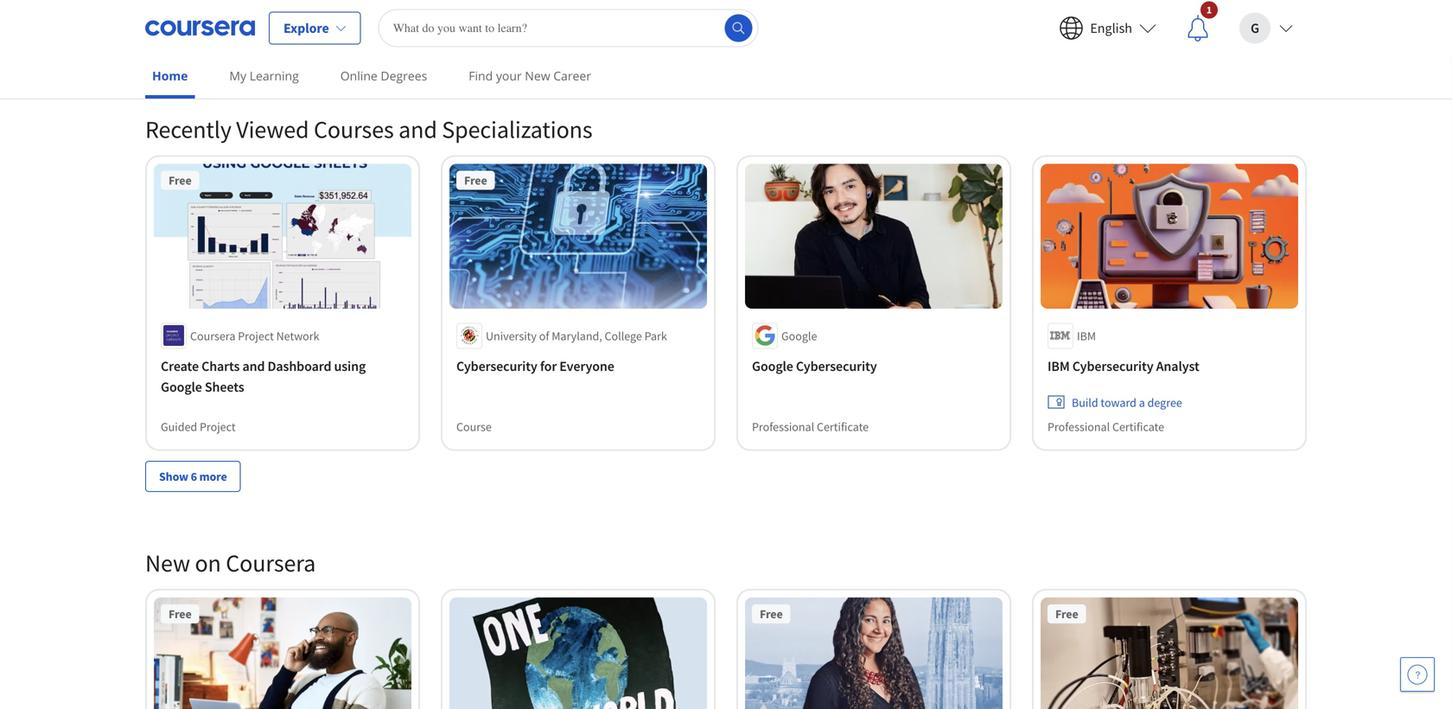 Task type: describe. For each thing, give the bounding box(es) containing it.
home link
[[145, 56, 195, 99]]

1 professional from the left
[[752, 418, 815, 434]]

network
[[276, 328, 320, 343]]

analyst
[[1157, 357, 1200, 374]]

build toward a degree
[[1072, 394, 1183, 410]]

career
[[554, 67, 591, 84]]

degree
[[1148, 394, 1183, 410]]

show 6 more button
[[145, 461, 241, 492]]

ibm cybersecurity analyst
[[1048, 357, 1200, 374]]

find your new career link
[[462, 56, 598, 95]]

guided
[[161, 418, 197, 434]]

online degrees
[[340, 67, 427, 84]]

g button
[[1226, 0, 1308, 56]]

english button
[[1046, 0, 1171, 56]]

dashboard
[[268, 357, 332, 374]]

university of maryland, college park
[[486, 328, 667, 343]]

6
[[191, 469, 197, 484]]

1 certificate from the left
[[817, 418, 869, 434]]

course
[[457, 418, 492, 434]]

8
[[191, 35, 197, 50]]

find your new career
[[469, 67, 591, 84]]

1 cybersecurity from the left
[[457, 357, 538, 374]]

create charts and dashboard using google sheets
[[161, 357, 366, 395]]

recently
[[145, 114, 232, 144]]

most popular certificates collection element
[[135, 0, 1318, 86]]

show for show 6 more
[[159, 469, 188, 484]]

create charts and dashboard using google sheets link
[[161, 355, 405, 397]]

my learning
[[230, 67, 299, 84]]

coursera image
[[145, 14, 255, 42]]

and inside create charts and dashboard using google sheets
[[243, 357, 265, 374]]

show 6 more
[[159, 469, 227, 484]]

1 button
[[1171, 0, 1226, 56]]

1 professional certificate from the left
[[752, 418, 869, 434]]

google inside create charts and dashboard using google sheets
[[161, 378, 202, 395]]

google cybersecurity
[[752, 357, 877, 374]]

1 horizontal spatial and
[[399, 114, 437, 144]]

specializations
[[442, 114, 593, 144]]

more for show 6 more
[[199, 469, 227, 484]]

home
[[152, 67, 188, 84]]

everyone
[[560, 357, 615, 374]]

a
[[1140, 394, 1146, 410]]

create
[[161, 357, 199, 374]]

google cybersecurity link
[[752, 355, 996, 376]]

college
[[605, 328, 642, 343]]

1 vertical spatial coursera
[[226, 548, 316, 578]]

toward
[[1101, 394, 1137, 410]]

coursera inside the recently viewed courses and specializations collection element
[[190, 328, 236, 343]]



Task type: locate. For each thing, give the bounding box(es) containing it.
cybersecurity for everyone
[[457, 357, 615, 374]]

0 vertical spatial new
[[525, 67, 550, 84]]

None search field
[[378, 9, 759, 47]]

new right the your
[[525, 67, 550, 84]]

show left 8
[[159, 35, 188, 50]]

cybersecurity
[[457, 357, 538, 374], [796, 357, 877, 374], [1073, 357, 1154, 374]]

guided project
[[161, 418, 236, 434]]

new
[[525, 67, 550, 84], [145, 548, 190, 578]]

recently viewed courses and specializations
[[145, 114, 593, 144]]

3 cybersecurity from the left
[[1073, 357, 1154, 374]]

and down coursera project network in the top of the page
[[243, 357, 265, 374]]

0 horizontal spatial ibm
[[1048, 357, 1070, 374]]

learning
[[250, 67, 299, 84]]

on
[[195, 548, 221, 578]]

and
[[399, 114, 437, 144], [243, 357, 265, 374]]

new left on
[[145, 548, 190, 578]]

charts
[[202, 357, 240, 374]]

free
[[169, 172, 192, 188], [464, 172, 487, 188], [169, 606, 192, 622], [760, 606, 783, 622], [1056, 606, 1079, 622]]

show inside button
[[159, 469, 188, 484]]

ibm cybersecurity analyst link
[[1048, 355, 1292, 376]]

1 horizontal spatial new
[[525, 67, 550, 84]]

1 more from the top
[[199, 35, 227, 50]]

build
[[1072, 394, 1099, 410]]

project
[[238, 328, 274, 343], [200, 418, 236, 434]]

my learning link
[[223, 56, 306, 95]]

2 horizontal spatial cybersecurity
[[1073, 357, 1154, 374]]

ibm
[[1077, 328, 1097, 343], [1048, 357, 1070, 374]]

0 vertical spatial ibm
[[1077, 328, 1097, 343]]

show 8 more button
[[145, 27, 241, 58]]

1 horizontal spatial cybersecurity
[[796, 357, 877, 374]]

0 vertical spatial coursera
[[190, 328, 236, 343]]

certificate
[[817, 418, 869, 434], [1113, 418, 1165, 434]]

0 vertical spatial project
[[238, 328, 274, 343]]

coursera up the 'charts'
[[190, 328, 236, 343]]

google
[[782, 328, 818, 343], [752, 357, 794, 374], [161, 378, 202, 395]]

coursera right on
[[226, 548, 316, 578]]

1 vertical spatial ibm
[[1048, 357, 1070, 374]]

2 vertical spatial google
[[161, 378, 202, 395]]

google for google cybersecurity
[[752, 357, 794, 374]]

professional certificate down google cybersecurity
[[752, 418, 869, 434]]

1 horizontal spatial professional certificate
[[1048, 418, 1165, 434]]

professional down build
[[1048, 418, 1110, 434]]

new inside find your new career link
[[525, 67, 550, 84]]

cybersecurity for google
[[796, 357, 877, 374]]

What do you want to learn? text field
[[378, 9, 759, 47]]

online
[[340, 67, 378, 84]]

2 show from the top
[[159, 469, 188, 484]]

university
[[486, 328, 537, 343]]

2 certificate from the left
[[1113, 418, 1165, 434]]

explore button
[[269, 12, 361, 45]]

1 horizontal spatial project
[[238, 328, 274, 343]]

cybersecurity for ibm
[[1073, 357, 1154, 374]]

1 horizontal spatial certificate
[[1113, 418, 1165, 434]]

of
[[539, 328, 549, 343]]

more
[[199, 35, 227, 50], [199, 469, 227, 484]]

professional certificate
[[752, 418, 869, 434], [1048, 418, 1165, 434]]

certificate down google cybersecurity
[[817, 418, 869, 434]]

for
[[540, 357, 557, 374]]

1 vertical spatial project
[[200, 418, 236, 434]]

0 horizontal spatial and
[[243, 357, 265, 374]]

more right 8
[[199, 35, 227, 50]]

0 vertical spatial show
[[159, 35, 188, 50]]

coursera
[[190, 328, 236, 343], [226, 548, 316, 578]]

my
[[230, 67, 247, 84]]

park
[[645, 328, 667, 343]]

0 vertical spatial more
[[199, 35, 227, 50]]

new on coursera
[[145, 548, 316, 578]]

maryland,
[[552, 328, 603, 343]]

cybersecurity for everyone link
[[457, 355, 700, 376]]

certificate down a
[[1113, 418, 1165, 434]]

0 horizontal spatial certificate
[[817, 418, 869, 434]]

2 professional certificate from the left
[[1048, 418, 1165, 434]]

google for google
[[782, 328, 818, 343]]

new inside new on coursera collection element
[[145, 548, 190, 578]]

professional down google cybersecurity
[[752, 418, 815, 434]]

1 vertical spatial show
[[159, 469, 188, 484]]

explore
[[284, 19, 329, 37]]

1 vertical spatial and
[[243, 357, 265, 374]]

and down degrees
[[399, 114, 437, 144]]

sheets
[[205, 378, 244, 395]]

0 vertical spatial google
[[782, 328, 818, 343]]

show left 6
[[159, 469, 188, 484]]

show
[[159, 35, 188, 50], [159, 469, 188, 484]]

1
[[1207, 3, 1212, 16]]

show for show 8 more
[[159, 35, 188, 50]]

recently viewed courses and specializations collection element
[[135, 86, 1318, 520]]

0 horizontal spatial project
[[200, 418, 236, 434]]

professional certificate down "toward"
[[1048, 418, 1165, 434]]

find
[[469, 67, 493, 84]]

coursera project network
[[190, 328, 320, 343]]

using
[[334, 357, 366, 374]]

professional
[[752, 418, 815, 434], [1048, 418, 1110, 434]]

project for coursera
[[238, 328, 274, 343]]

1 vertical spatial more
[[199, 469, 227, 484]]

viewed
[[236, 114, 309, 144]]

more inside button
[[199, 35, 227, 50]]

your
[[496, 67, 522, 84]]

project up create charts and dashboard using google sheets
[[238, 328, 274, 343]]

ibm for ibm cybersecurity analyst
[[1048, 357, 1070, 374]]

2 more from the top
[[199, 469, 227, 484]]

1 vertical spatial google
[[752, 357, 794, 374]]

1 show from the top
[[159, 35, 188, 50]]

project for guided
[[200, 418, 236, 434]]

0 horizontal spatial new
[[145, 548, 190, 578]]

1 horizontal spatial ibm
[[1077, 328, 1097, 343]]

online degrees link
[[334, 56, 434, 95]]

g
[[1251, 19, 1260, 37]]

more inside button
[[199, 469, 227, 484]]

help center image
[[1408, 664, 1429, 685]]

0 vertical spatial and
[[399, 114, 437, 144]]

more for show 8 more
[[199, 35, 227, 50]]

2 professional from the left
[[1048, 418, 1110, 434]]

courses
[[314, 114, 394, 144]]

show 8 more
[[159, 35, 227, 50]]

new on coursera collection element
[[135, 520, 1318, 709]]

0 horizontal spatial cybersecurity
[[457, 357, 538, 374]]

1 vertical spatial new
[[145, 548, 190, 578]]

project right guided
[[200, 418, 236, 434]]

show inside button
[[159, 35, 188, 50]]

0 horizontal spatial professional
[[752, 418, 815, 434]]

degrees
[[381, 67, 427, 84]]

english
[[1091, 19, 1133, 37]]

0 horizontal spatial professional certificate
[[752, 418, 869, 434]]

1 horizontal spatial professional
[[1048, 418, 1110, 434]]

ibm for ibm
[[1077, 328, 1097, 343]]

2 cybersecurity from the left
[[796, 357, 877, 374]]

more right 6
[[199, 469, 227, 484]]



Task type: vqa. For each thing, say whether or not it's contained in the screenshot.
Logo of Certified B Corporation
no



